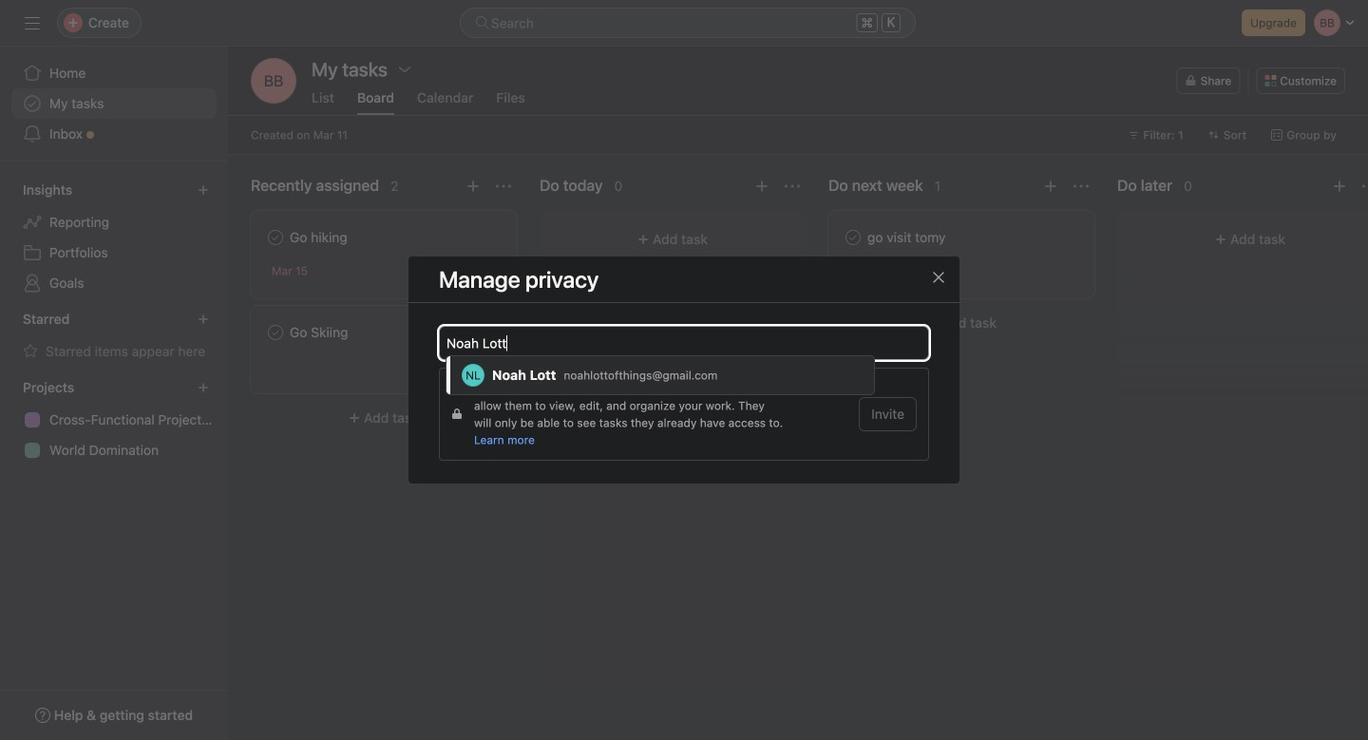 Task type: vqa. For each thing, say whether or not it's contained in the screenshot.
Mark complete option in the project completion cell
no



Task type: describe. For each thing, give the bounding box(es) containing it.
2 mark complete checkbox from the top
[[264, 321, 287, 344]]

view profile settings image
[[251, 58, 297, 104]]

1 mark complete checkbox from the top
[[264, 226, 287, 249]]

1 add task image from the left
[[466, 179, 481, 194]]

projects element
[[0, 371, 228, 470]]



Task type: locate. For each thing, give the bounding box(es) containing it.
2 add task image from the left
[[1333, 179, 1348, 194]]

starred element
[[0, 302, 228, 371]]

Mark complete checkbox
[[842, 226, 865, 249]]

mark complete image
[[264, 226, 287, 249], [842, 226, 865, 249], [264, 321, 287, 344]]

0 horizontal spatial add task image
[[466, 179, 481, 194]]

Add teammates by adding their name or email... text field
[[447, 332, 919, 355]]

1 add task image from the left
[[755, 179, 770, 194]]

global element
[[0, 47, 228, 161]]

2 add task image from the left
[[1044, 179, 1059, 194]]

1 horizontal spatial add task image
[[1333, 179, 1348, 194]]

insights element
[[0, 173, 228, 302]]

1 vertical spatial mark complete checkbox
[[264, 321, 287, 344]]

close image
[[932, 270, 947, 285]]

add task image
[[466, 179, 481, 194], [1044, 179, 1059, 194]]

0 horizontal spatial add task image
[[755, 179, 770, 194]]

add task image
[[755, 179, 770, 194], [1333, 179, 1348, 194]]

1 horizontal spatial add task image
[[1044, 179, 1059, 194]]

0 vertical spatial mark complete checkbox
[[264, 226, 287, 249]]

hide sidebar image
[[25, 15, 40, 30]]

Mark complete checkbox
[[264, 226, 287, 249], [264, 321, 287, 344]]



